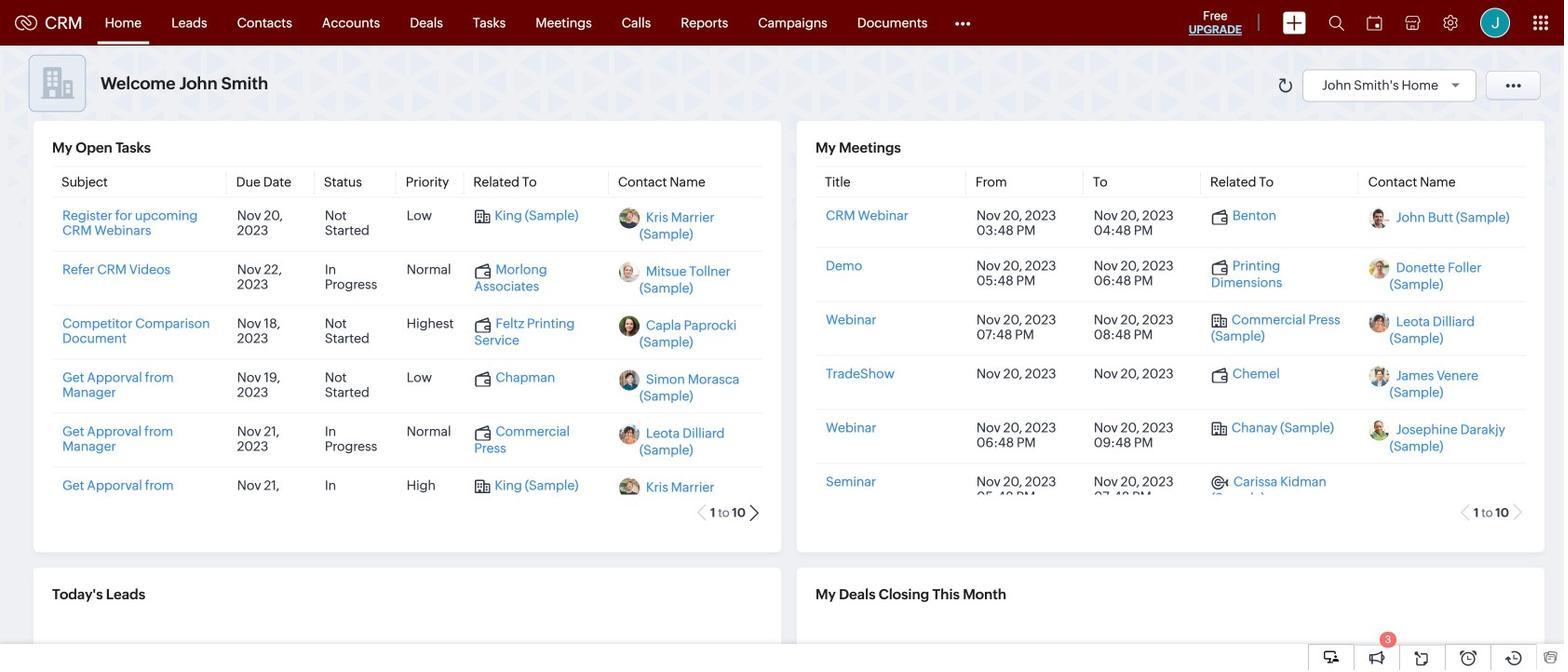 Task type: locate. For each thing, give the bounding box(es) containing it.
Other Modules field
[[943, 8, 983, 38]]

logo image
[[15, 15, 37, 30]]

create menu element
[[1272, 0, 1318, 45]]

search image
[[1329, 15, 1345, 31]]

profile element
[[1469, 0, 1522, 45]]

profile image
[[1481, 8, 1510, 38]]

create menu image
[[1283, 12, 1307, 34]]



Task type: vqa. For each thing, say whether or not it's contained in the screenshot.
Meetings link
no



Task type: describe. For each thing, give the bounding box(es) containing it.
calendar image
[[1367, 15, 1383, 30]]

search element
[[1318, 0, 1356, 46]]



